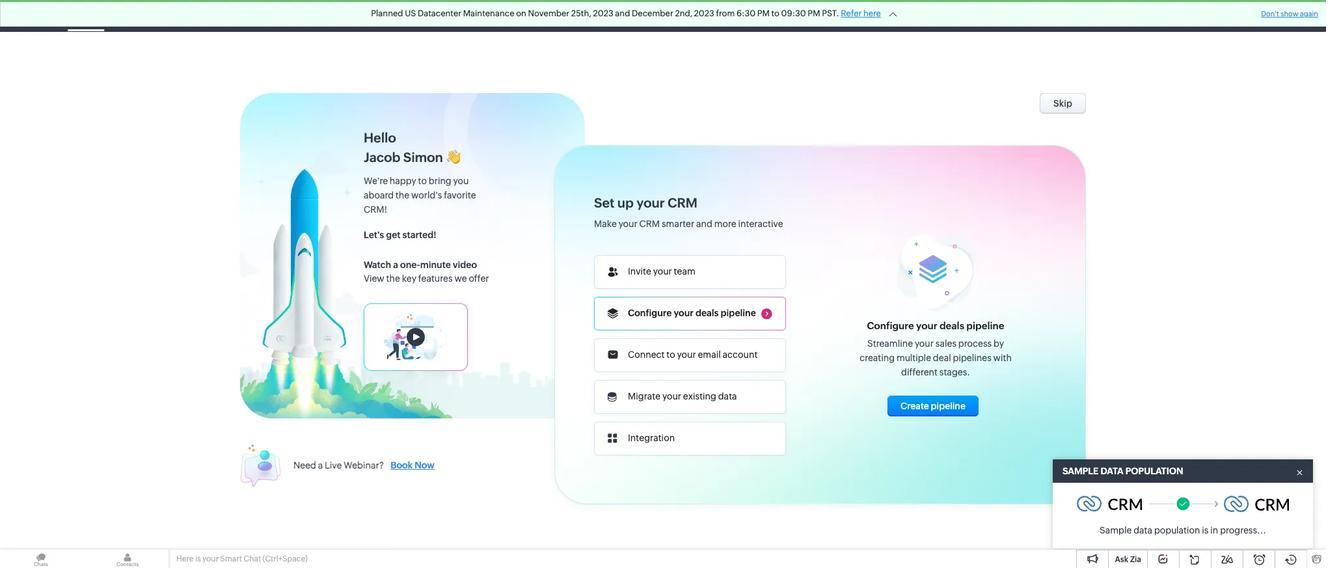 Task type: locate. For each thing, give the bounding box(es) containing it.
create menu element
[[1097, 0, 1129, 32]]

1 vertical spatial a
[[318, 460, 323, 470]]

1 vertical spatial sample
[[1100, 525, 1132, 536]]

0 vertical spatial crm
[[31, 9, 58, 23]]

configure your deals pipeline
[[628, 308, 756, 318], [867, 320, 1005, 331]]

your left email
[[677, 349, 696, 360]]

a left live
[[318, 460, 323, 470]]

0 vertical spatial sample
[[1063, 466, 1099, 476]]

0 horizontal spatial configure your deals pipeline
[[628, 308, 756, 318]]

sample up ask
[[1100, 525, 1132, 536]]

the
[[396, 190, 410, 200], [386, 273, 400, 283]]

configure your deals pipeline for invite your team
[[628, 308, 756, 318]]

1 horizontal spatial configure
[[867, 320, 914, 331]]

1 horizontal spatial deals
[[940, 320, 965, 331]]

upgrade
[[1030, 16, 1068, 25]]

25th,
[[571, 8, 592, 18]]

2 vertical spatial pipeline
[[931, 401, 966, 411]]

0 vertical spatial is
[[1203, 525, 1209, 536]]

1 horizontal spatial orders
[[815, 11, 844, 21]]

the inside we're happy to bring you aboard the world's favorite crm!
[[396, 190, 410, 200]]

2 horizontal spatial pipeline
[[967, 320, 1005, 331]]

is right here
[[195, 555, 201, 564]]

0 horizontal spatial configure
[[628, 308, 672, 318]]

6:30
[[737, 8, 756, 18]]

existing
[[683, 391, 717, 401]]

sales orders link
[[690, 0, 764, 32]]

chat
[[244, 555, 261, 564]]

hello jacob simon
[[364, 130, 443, 164]]

search image
[[1137, 10, 1148, 21]]

sales orders
[[700, 11, 754, 21]]

configure for make your crm smarter and more interactive
[[867, 320, 914, 331]]

again
[[1300, 10, 1319, 18]]

bring
[[429, 175, 452, 186]]

0 vertical spatial configure your deals pipeline
[[628, 308, 756, 318]]

1 horizontal spatial pipeline
[[931, 401, 966, 411]]

we're
[[364, 175, 388, 186]]

and left more
[[697, 219, 713, 229]]

planned us datacenter maintenance on november 25th, 2023 and december 2nd, 2023 from 6:30 pm to 09:30 pm pst. refer here
[[371, 8, 881, 18]]

sample data population is in progress...
[[1100, 525, 1267, 536]]

population
[[1155, 525, 1201, 536]]

to inside we're happy to bring you aboard the world's favorite crm!
[[418, 175, 427, 186]]

0 vertical spatial configure
[[628, 308, 672, 318]]

1 vertical spatial the
[[386, 273, 400, 283]]

09:30
[[782, 8, 806, 18]]

your up multiple
[[915, 338, 934, 349]]

the left key
[[386, 273, 400, 283]]

data up zia at the bottom of the page
[[1134, 525, 1153, 536]]

video
[[453, 259, 477, 270]]

2 vertical spatial to
[[667, 349, 676, 360]]

pipeline right create
[[931, 401, 966, 411]]

products
[[590, 11, 628, 21]]

configure for invite your team
[[628, 308, 672, 318]]

live
[[325, 460, 342, 470]]

configure up connect
[[628, 308, 672, 318]]

0 vertical spatial a
[[393, 259, 398, 270]]

skip button
[[1040, 93, 1086, 114]]

planned
[[371, 8, 403, 18]]

1 2023 from the left
[[593, 8, 614, 18]]

2 2023 from the left
[[694, 8, 715, 18]]

1 vertical spatial and
[[697, 219, 713, 229]]

0 horizontal spatial sample
[[1063, 466, 1099, 476]]

on
[[516, 8, 527, 18]]

key
[[402, 273, 417, 283]]

sample left data
[[1063, 466, 1099, 476]]

0 horizontal spatial to
[[418, 175, 427, 186]]

0 vertical spatial and
[[615, 8, 630, 18]]

1 horizontal spatial to
[[667, 349, 676, 360]]

0 vertical spatial pipeline
[[721, 308, 756, 318]]

migrate
[[628, 391, 661, 401]]

skip
[[1054, 98, 1073, 109]]

deals for make your crm smarter and more interactive
[[940, 320, 965, 331]]

0 vertical spatial the
[[396, 190, 410, 200]]

and
[[615, 8, 630, 18], [697, 219, 713, 229]]

sample data population
[[1063, 466, 1184, 476]]

is left in
[[1203, 525, 1209, 536]]

pst.
[[822, 8, 839, 18]]

datacenter
[[418, 8, 462, 18]]

the for key
[[386, 273, 400, 283]]

sample
[[1063, 466, 1099, 476], [1100, 525, 1132, 536]]

contacts image
[[87, 550, 169, 568]]

crm
[[31, 9, 58, 23], [668, 195, 698, 210], [640, 219, 660, 229]]

2 horizontal spatial crm
[[668, 195, 698, 210]]

your
[[637, 195, 665, 210], [619, 219, 638, 229], [653, 266, 672, 276], [674, 308, 694, 318], [917, 320, 938, 331], [915, 338, 934, 349], [677, 349, 696, 360], [663, 391, 682, 401], [202, 555, 219, 564]]

2 vertical spatial crm
[[640, 219, 660, 229]]

get
[[386, 229, 401, 240]]

analytics
[[530, 11, 569, 21]]

0 horizontal spatial pipeline
[[721, 308, 756, 318]]

1 orders from the left
[[725, 11, 754, 21]]

deals up email
[[696, 308, 719, 318]]

1 horizontal spatial and
[[697, 219, 713, 229]]

crm image
[[1225, 496, 1290, 512]]

pipeline up process
[[967, 320, 1005, 331]]

set
[[594, 195, 615, 210]]

create menu image
[[1105, 8, 1122, 24]]

crm link
[[10, 9, 58, 23]]

deals up sales
[[940, 320, 965, 331]]

deal
[[933, 352, 951, 363]]

pipeline for invite your team
[[721, 308, 756, 318]]

ask zia
[[1115, 555, 1142, 564]]

a inside watch a one-minute video view the key features we offer
[[393, 259, 398, 270]]

1 vertical spatial crm
[[668, 195, 698, 210]]

connect
[[628, 349, 665, 360]]

0 horizontal spatial a
[[318, 460, 323, 470]]

0 vertical spatial deals
[[696, 308, 719, 318]]

a
[[393, 259, 398, 270], [318, 460, 323, 470]]

the inside watch a one-minute video view the key features we offer
[[386, 273, 400, 283]]

more
[[715, 219, 737, 229]]

december
[[632, 8, 674, 18]]

0 horizontal spatial pm
[[758, 8, 770, 18]]

process
[[959, 338, 992, 349]]

pm right 6:30
[[758, 8, 770, 18]]

1 pm from the left
[[758, 8, 770, 18]]

pipeline inside button
[[931, 401, 966, 411]]

1 horizontal spatial configure your deals pipeline
[[867, 320, 1005, 331]]

0 horizontal spatial data
[[718, 391, 737, 401]]

0 vertical spatial data
[[718, 391, 737, 401]]

2 horizontal spatial to
[[772, 8, 780, 18]]

1 vertical spatial configure
[[867, 320, 914, 331]]

jacob
[[364, 149, 401, 164]]

team
[[674, 266, 696, 276]]

1 horizontal spatial data
[[1134, 525, 1153, 536]]

1 horizontal spatial 2023
[[694, 8, 715, 18]]

search element
[[1129, 0, 1156, 32]]

pipelines
[[953, 352, 992, 363]]

refer here link
[[841, 8, 881, 18]]

0 horizontal spatial is
[[195, 555, 201, 564]]

sample for sample data population
[[1063, 466, 1099, 476]]

to right connect
[[667, 349, 676, 360]]

pipeline
[[721, 308, 756, 318], [967, 320, 1005, 331], [931, 401, 966, 411]]

configure your deals pipeline up connect to your email account
[[628, 308, 756, 318]]

0 horizontal spatial deals
[[696, 308, 719, 318]]

deals for invite your team
[[696, 308, 719, 318]]

crm!
[[364, 204, 387, 214]]

a left the one-
[[393, 259, 398, 270]]

to up world's
[[418, 175, 427, 186]]

is
[[1203, 525, 1209, 536], [195, 555, 201, 564]]

started!
[[403, 229, 437, 240]]

configure your deals pipeline up sales
[[867, 320, 1005, 331]]

purchase orders link
[[764, 0, 855, 32]]

pm left pst.
[[808, 8, 821, 18]]

2023 right the 25th,
[[593, 8, 614, 18]]

account
[[723, 349, 758, 360]]

1 vertical spatial pipeline
[[967, 320, 1005, 331]]

to left 09:30
[[772, 8, 780, 18]]

1 horizontal spatial pm
[[808, 8, 821, 18]]

1 vertical spatial configure your deals pipeline
[[867, 320, 1005, 331]]

2023
[[593, 8, 614, 18], [694, 8, 715, 18]]

configure up streamline
[[867, 320, 914, 331]]

your down up
[[619, 219, 638, 229]]

2 orders from the left
[[815, 11, 844, 21]]

and left december
[[615, 8, 630, 18]]

configure
[[628, 308, 672, 318], [867, 320, 914, 331]]

1 vertical spatial is
[[195, 555, 201, 564]]

the down the happy
[[396, 190, 410, 200]]

we
[[455, 273, 467, 283]]

pipeline up account
[[721, 308, 756, 318]]

1 horizontal spatial crm
[[640, 219, 660, 229]]

0 horizontal spatial 2023
[[593, 8, 614, 18]]

1 vertical spatial data
[[1134, 525, 1153, 536]]

invite
[[628, 266, 652, 276]]

the for world's
[[396, 190, 410, 200]]

watch a one-minute video view the key features we offer
[[364, 259, 489, 283]]

0 horizontal spatial orders
[[725, 11, 754, 21]]

calls
[[435, 11, 455, 21]]

1 horizontal spatial a
[[393, 259, 398, 270]]

sales
[[936, 338, 957, 349]]

2023 right 2nd,
[[694, 8, 715, 18]]

1 vertical spatial deals
[[940, 320, 965, 331]]

1 horizontal spatial sample
[[1100, 525, 1132, 536]]

a for live
[[318, 460, 323, 470]]

data right existing
[[718, 391, 737, 401]]

1 vertical spatial to
[[418, 175, 427, 186]]



Task type: describe. For each thing, give the bounding box(es) containing it.
let's get started!
[[364, 229, 437, 240]]

make
[[594, 219, 617, 229]]

progress...
[[1221, 525, 1267, 536]]

up
[[618, 195, 634, 210]]

services
[[865, 11, 901, 21]]

your left smart
[[202, 555, 219, 564]]

reports
[[476, 11, 509, 21]]

make your crm smarter and more interactive
[[594, 219, 783, 229]]

from
[[716, 8, 735, 18]]

we're happy to bring you aboard the world's favorite crm!
[[364, 175, 476, 214]]

don't show again
[[1262, 10, 1319, 18]]

maintenance
[[463, 8, 515, 18]]

don't show again link
[[1262, 10, 1319, 18]]

your right migrate
[[663, 391, 682, 401]]

happy
[[390, 175, 416, 186]]

creating
[[860, 352, 895, 363]]

offer
[[469, 273, 489, 283]]

quotes
[[649, 11, 680, 21]]

analytics link
[[520, 0, 579, 32]]

sales
[[700, 11, 723, 21]]

enterprise-trial upgrade
[[1019, 6, 1079, 25]]

calls link
[[424, 0, 466, 32]]

aboard
[[364, 190, 394, 200]]

us
[[405, 8, 416, 18]]

2 pm from the left
[[808, 8, 821, 18]]

ask
[[1115, 555, 1129, 564]]

1 horizontal spatial is
[[1203, 525, 1209, 536]]

show
[[1281, 10, 1299, 18]]

sample for sample data population is in progress...
[[1100, 525, 1132, 536]]

your inside 'streamline your sales process by creating multiple deal pipelines with different stages.'
[[915, 338, 934, 349]]

connect to your email account
[[628, 349, 758, 360]]

data
[[1101, 466, 1124, 476]]

hello
[[364, 130, 396, 145]]

world's
[[411, 190, 442, 200]]

in
[[1211, 525, 1219, 536]]

you
[[453, 175, 469, 186]]

create pipeline
[[901, 401, 966, 411]]

profile element
[[1260, 0, 1297, 32]]

population
[[1126, 466, 1184, 476]]

your left "team"
[[653, 266, 672, 276]]

features
[[418, 273, 453, 283]]

smart
[[220, 555, 242, 564]]

multiple
[[897, 352, 932, 363]]

interactive
[[739, 219, 783, 229]]

orders for purchase orders
[[815, 11, 844, 21]]

invite your team
[[628, 266, 696, 276]]

orders for sales orders
[[725, 11, 754, 21]]

streamline
[[868, 338, 913, 349]]

streamline your sales process by creating multiple deal pipelines with different stages.
[[860, 338, 1012, 377]]

profile image
[[1268, 6, 1289, 26]]

(ctrl+space)
[[263, 555, 308, 564]]

projects link
[[912, 0, 967, 32]]

signals image
[[1164, 10, 1173, 21]]

november
[[528, 8, 570, 18]]

meetings
[[374, 11, 414, 21]]

create
[[901, 401, 929, 411]]

set up your crm
[[594, 195, 698, 210]]

webinar?
[[344, 460, 384, 470]]

signals element
[[1156, 0, 1181, 32]]

configure your deals pipeline for make your crm smarter and more interactive
[[867, 320, 1005, 331]]

products link
[[579, 0, 638, 32]]

zia
[[1131, 555, 1142, 564]]

create pipeline button
[[888, 395, 979, 416]]

book now link
[[384, 460, 435, 470]]

integration
[[628, 433, 675, 443]]

your up sales
[[917, 320, 938, 331]]

pipeline for make your crm smarter and more interactive
[[967, 320, 1005, 331]]

one-
[[400, 259, 420, 270]]

a for one-
[[393, 259, 398, 270]]

calendar image
[[1189, 11, 1200, 21]]

reports link
[[466, 0, 520, 32]]

here
[[864, 8, 881, 18]]

2nd,
[[675, 8, 693, 18]]

book
[[391, 460, 413, 470]]

meetings link
[[364, 0, 424, 32]]

with
[[994, 352, 1012, 363]]

services link
[[855, 0, 912, 32]]

projects
[[922, 11, 956, 21]]

your down "team"
[[674, 308, 694, 318]]

refer
[[841, 8, 862, 18]]

favorite
[[444, 190, 476, 200]]

0 vertical spatial to
[[772, 8, 780, 18]]

email
[[698, 349, 721, 360]]

0 horizontal spatial and
[[615, 8, 630, 18]]

purchase
[[774, 11, 814, 21]]

here is your smart chat (ctrl+space)
[[176, 555, 308, 564]]

now
[[415, 460, 435, 470]]

stages.
[[940, 367, 971, 377]]

chats image
[[0, 550, 82, 568]]

0 horizontal spatial crm
[[31, 9, 58, 23]]

let's
[[364, 229, 384, 240]]

migrate your existing data
[[628, 391, 737, 401]]

here
[[176, 555, 194, 564]]

minute
[[420, 259, 451, 270]]

your right up
[[637, 195, 665, 210]]

view
[[364, 273, 385, 283]]

quotes link
[[638, 0, 690, 32]]

different
[[902, 367, 938, 377]]

purchase orders
[[774, 11, 844, 21]]

trial
[[1062, 6, 1079, 16]]



Task type: vqa. For each thing, say whether or not it's contained in the screenshot.
the a inside the watch a one-minute video view the key features we offer
yes



